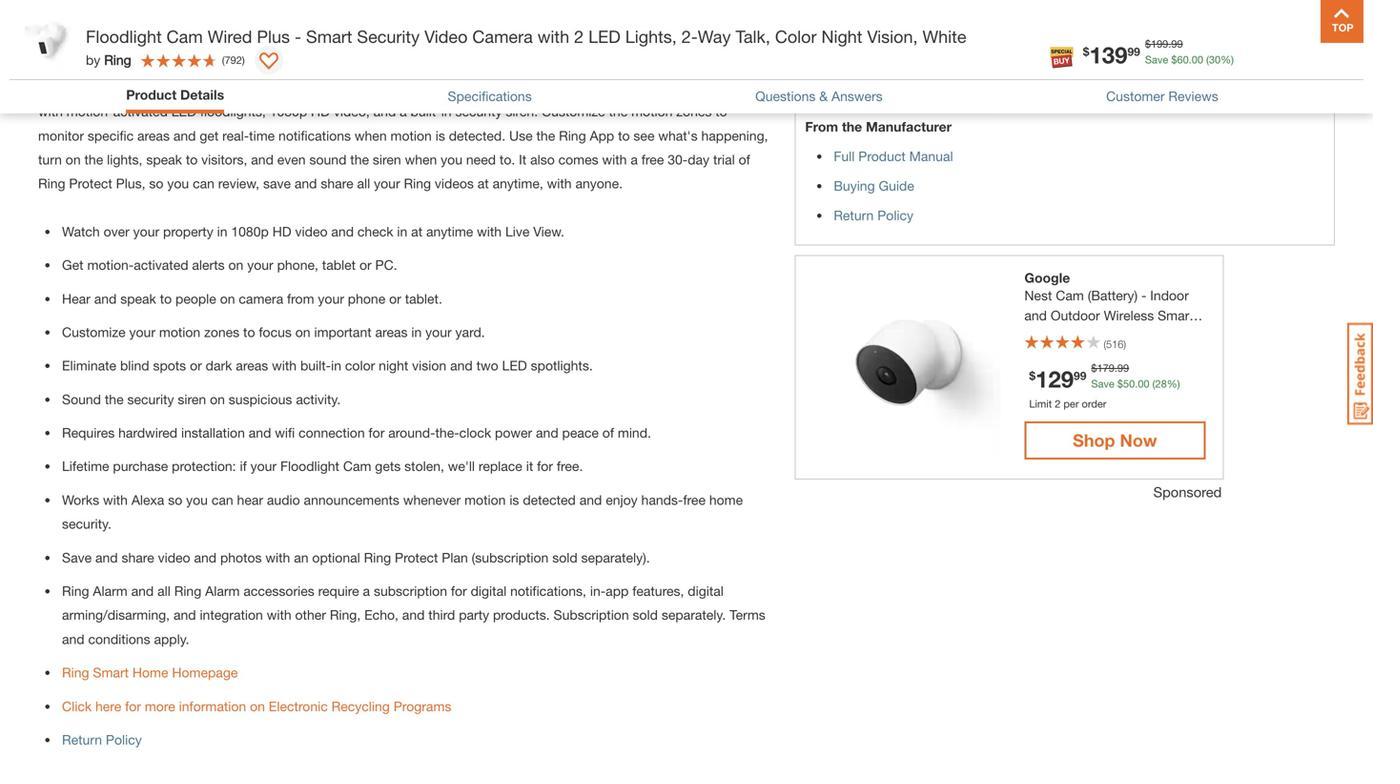 Task type: describe. For each thing, give the bounding box(es) containing it.
and down 'even'
[[295, 176, 317, 191]]

$ down 516
[[1118, 378, 1124, 390]]

product image image
[[14, 10, 76, 72]]

sound the security siren on suspicious activity.
[[62, 391, 341, 407]]

trial
[[714, 152, 735, 167]]

manufacturer
[[866, 119, 952, 134]]

return for the leftmost return policy link
[[62, 732, 102, 748]]

ring up integration
[[174, 583, 202, 599]]

for right it
[[537, 459, 553, 474]]

on right alerts
[[228, 257, 244, 273]]

516
[[1107, 338, 1124, 350]]

$ up order
[[1092, 362, 1098, 374]]

audio
[[267, 492, 300, 508]]

in inside the next generation of our bestselling floodlight cam. protect large outdoor areas like the driveway, garage or backyard with motion-activated led floodlights, 1080p hd video, and a built-in security siren. customize the motion zones to monitor specific areas and get real-time notifications when motion is detected. use the ring app to see what's happening, turn on the lights, speak to visitors, and even sound the siren when you need to. it also comes with a free 30-day trial of ring protect plus, so you can review, save and share all your ring videos at anytime, with anyone.
[[441, 104, 452, 119]]

all inside ring alarm and all ring alarm accessories require a subscription for digital notifications, in-app features, digital arming/disarming, and integration with other ring, echo, and third party products. subscription sold separately. terms and conditions apply.
[[158, 583, 171, 599]]

0 vertical spatial smart
[[306, 26, 352, 47]]

sponsored
[[1154, 484, 1222, 500]]

floodlights,
[[200, 104, 266, 119]]

camera
[[239, 291, 283, 306]]

and left the 'wifi'
[[249, 425, 271, 441]]

free inside the next generation of our bestselling floodlight cam. protect large outdoor areas like the driveway, garage or backyard with motion-activated led floodlights, 1080p hd video, and a built-in security siren. customize the motion zones to monitor specific areas and get real-time notifications when motion is detected. use the ring app to see what's happening, turn on the lights, speak to visitors, and even sound the siren when you need to. it also comes with a free 30-day trial of ring protect plus, so you can review, save and share all your ring videos at anytime, with anyone.
[[642, 152, 664, 167]]

features,
[[633, 583, 684, 599]]

1 horizontal spatial product
[[859, 148, 906, 164]]

is inside the next generation of our bestselling floodlight cam. protect large outdoor areas like the driveway, garage or backyard with motion-activated led floodlights, 1080p hd video, and a built-in security siren. customize the motion zones to monitor specific areas and get real-time notifications when motion is detected. use the ring app to see what's happening, turn on the lights, speak to visitors, and even sound the siren when you need to. it also comes with a free 30-day trial of ring protect plus, so you can review, save and share all your ring videos at anytime, with anyone.
[[436, 128, 445, 143]]

0 vertical spatial you
[[441, 152, 463, 167]]

or left "dark" on the left of page
[[190, 358, 202, 374]]

customer
[[1107, 88, 1165, 104]]

wireless
[[1104, 308, 1155, 323]]

1 vertical spatial speak
[[120, 291, 156, 306]]

motion down 'garage' at the top left
[[632, 104, 673, 119]]

save inside $ 129 99 $ 179 . 99 save $ 50 . 00 ( 28 %) limit 2 per order
[[1092, 378, 1115, 390]]

( up 179
[[1104, 338, 1107, 350]]

driveway,
[[578, 80, 634, 95]]

hear
[[62, 291, 90, 306]]

2 vertical spatial of
[[603, 425, 614, 441]]

full product manual
[[834, 148, 954, 164]]

ring down turn
[[38, 176, 65, 191]]

0 vertical spatial protect
[[365, 80, 408, 95]]

sound
[[62, 391, 101, 407]]

or left pc.
[[360, 257, 372, 273]]

ring up arming/disarming, at bottom
[[62, 583, 89, 599]]

your right from
[[318, 291, 344, 306]]

0 horizontal spatial of
[[161, 80, 172, 95]]

for inside ring alarm and all ring alarm accessories require a subscription for digital notifications, in-app features, digital arming/disarming, and integration with other ring, echo, and third party products. subscription sold separately. terms and conditions apply.
[[451, 583, 467, 599]]

spots
[[153, 358, 186, 374]]

1080p inside the next generation of our bestselling floodlight cam. protect large outdoor areas like the driveway, garage or backyard with motion-activated led floodlights, 1080p hd video, and a built-in security siren. customize the motion zones to monitor specific areas and get real-time notifications when motion is detected. use the ring app to see what's happening, turn on the lights, speak to visitors, and even sound the siren when you need to. it also comes with a free 30-day trial of ring protect plus, so you can review, save and share all your ring videos at anytime, with anyone.
[[270, 104, 307, 119]]

with up the like
[[538, 26, 570, 47]]

1 vertical spatial activated
[[134, 257, 188, 273]]

smart inside google nest cam (battery) - indoor and outdoor wireless smart home security camera
[[1158, 308, 1194, 323]]

shop now button
[[1025, 422, 1206, 460]]

enjoy
[[606, 492, 638, 508]]

0 horizontal spatial smart
[[93, 665, 129, 681]]

1 horizontal spatial return policy link
[[834, 207, 914, 223]]

1 vertical spatial motion-
[[87, 257, 134, 273]]

0 vertical spatial 2
[[574, 26, 584, 47]]

for right here
[[125, 699, 141, 714]]

with left live
[[477, 224, 502, 239]]

ring right the by
[[104, 52, 131, 68]]

color
[[345, 358, 375, 374]]

areas up siren.
[[496, 80, 528, 95]]

2-
[[682, 26, 698, 47]]

free inside works with alexa so you can hear audio announcements whenever motion is detected and enjoy hands-free home security.
[[683, 492, 706, 508]]

lifetime purchase protection: if your floodlight cam gets stolen, we'll replace it for free.
[[62, 459, 583, 474]]

0 horizontal spatial product
[[126, 87, 177, 103]]

with down also in the top left of the page
[[547, 176, 572, 191]]

179
[[1098, 362, 1115, 374]]

your inside the next generation of our bestselling floodlight cam. protect large outdoor areas like the driveway, garage or backyard with motion-activated led floodlights, 1080p hd video, and a built-in security siren. customize the motion zones to monitor specific areas and get real-time notifications when motion is detected. use the ring app to see what's happening, turn on the lights, speak to visitors, and even sound the siren when you need to. it also comes with a free 30-day trial of ring protect plus, so you can review, save and share all your ring videos at anytime, with anyone.
[[374, 176, 400, 191]]

0 vertical spatial sold
[[553, 550, 578, 566]]

$ up customer reviews
[[1172, 53, 1178, 66]]

stolen,
[[405, 459, 444, 474]]

use
[[509, 128, 533, 143]]

app
[[590, 128, 615, 143]]

customize inside the next generation of our bestselling floodlight cam. protect large outdoor areas like the driveway, garage or backyard with motion-activated led floodlights, 1080p hd video, and a built-in security siren. customize the motion zones to monitor specific areas and get real-time notifications when motion is detected. use the ring app to see what's happening, turn on the lights, speak to visitors, and even sound the siren when you need to. it also comes with a free 30-day trial of ring protect plus, so you can review, save and share all your ring videos at anytime, with anyone.
[[542, 104, 605, 119]]

1 vertical spatial siren
[[178, 391, 206, 407]]

to down "backyard"
[[716, 104, 728, 119]]

0 vertical spatial video
[[295, 224, 328, 239]]

answers
[[832, 88, 883, 104]]

anytime
[[426, 224, 473, 239]]

1 vertical spatial 1080p
[[231, 224, 269, 239]]

requires hardwired installation and wifi connection for around-the-clock power and peace of mind.
[[62, 425, 652, 441]]

dark
[[206, 358, 232, 374]]

siren.
[[506, 104, 538, 119]]

ring up click
[[62, 665, 89, 681]]

1 vertical spatial hd
[[273, 224, 292, 239]]

99 up 50
[[1118, 362, 1130, 374]]

0 horizontal spatial video
[[158, 550, 190, 566]]

and down security.
[[95, 550, 118, 566]]

policy for rightmost return policy link
[[878, 207, 914, 223]]

2 horizontal spatial led
[[589, 26, 621, 47]]

&
[[820, 88, 828, 104]]

with down the focus
[[272, 358, 297, 374]]

phone,
[[277, 257, 319, 273]]

hear and speak to people on camera from your phone or tablet.
[[62, 291, 443, 306]]

0 horizontal spatial return policy link
[[62, 732, 142, 748]]

like
[[532, 80, 552, 95]]

click here for more information on electronic recycling programs
[[62, 699, 452, 714]]

and inside google nest cam (battery) - indoor and outdoor wireless smart home security camera
[[1025, 308, 1047, 323]]

ring right optional at the bottom of page
[[364, 550, 391, 566]]

on right the focus
[[296, 324, 311, 340]]

policy for the leftmost return policy link
[[106, 732, 142, 748]]

at inside the next generation of our bestselling floodlight cam. protect large outdoor areas like the driveway, garage or backyard with motion-activated led floodlights, 1080p hd video, and a built-in security siren. customize the motion zones to monitor specific areas and get real-time notifications when motion is detected. use the ring app to see what's happening, turn on the lights, speak to visitors, and even sound the siren when you need to. it also comes with a free 30-day trial of ring protect plus, so you can review, save and share all your ring videos at anytime, with anyone.
[[478, 176, 489, 191]]

hd inside the next generation of our bestselling floodlight cam. protect large outdoor areas like the driveway, garage or backyard with motion-activated led floodlights, 1080p hd video, and a built-in security siren. customize the motion zones to monitor specific areas and get real-time notifications when motion is detected. use the ring app to see what's happening, turn on the lights, speak to visitors, and even sound the siren when you need to. it also comes with a free 30-day trial of ring protect plus, so you can review, save and share all your ring videos at anytime, with anyone.
[[311, 104, 330, 119]]

white
[[923, 26, 967, 47]]

spotlights.
[[531, 358, 593, 374]]

129
[[1036, 365, 1074, 392]]

( inside $ 129 99 $ 179 . 99 save $ 50 . 00 ( 28 %) limit 2 per order
[[1153, 378, 1156, 390]]

on right the people
[[220, 291, 235, 306]]

0 vertical spatial security
[[357, 26, 420, 47]]

speak inside the next generation of our bestselling floodlight cam. protect large outdoor areas like the driveway, garage or backyard with motion-activated led floodlights, 1080p hd video, and a built-in security siren. customize the motion zones to monitor specific areas and get real-time notifications when motion is detected. use the ring app to see what's happening, turn on the lights, speak to visitors, and even sound the siren when you need to. it also comes with a free 30-day trial of ring protect plus, so you can review, save and share all your ring videos at anytime, with anyone.
[[146, 152, 182, 167]]

and left get
[[173, 128, 196, 143]]

and inside works with alexa so you can hear audio announcements whenever motion is detected and enjoy hands-free home security.
[[580, 492, 602, 508]]

vision,
[[868, 26, 918, 47]]

0 horizontal spatial home
[[133, 665, 168, 681]]

1 vertical spatial of
[[739, 152, 751, 167]]

questions
[[756, 88, 816, 104]]

yard.
[[456, 324, 485, 340]]

guide
[[879, 178, 915, 194]]

conditions
[[88, 631, 150, 647]]

in left color
[[331, 358, 342, 374]]

now
[[1120, 430, 1158, 451]]

- for plus
[[295, 26, 302, 47]]

bestselling
[[199, 80, 263, 95]]

1 horizontal spatial a
[[400, 104, 407, 119]]

and left photos
[[194, 550, 217, 566]]

outdoor
[[1051, 308, 1101, 323]]

so inside works with alexa so you can hear audio announcements whenever motion is detected and enjoy hands-free home security.
[[168, 492, 182, 508]]

$ right $ 139 99
[[1146, 38, 1151, 50]]

alexa
[[131, 492, 164, 508]]

is inside works with alexa so you can hear audio announcements whenever motion is detected and enjoy hands-free home security.
[[510, 492, 519, 508]]

and left 'two'
[[450, 358, 473, 374]]

1 vertical spatial security
[[127, 391, 174, 407]]

with left an
[[266, 550, 290, 566]]

requires
[[62, 425, 115, 441]]

pc.
[[375, 257, 397, 273]]

on down "dark" on the left of page
[[210, 391, 225, 407]]

cam inside google nest cam (battery) - indoor and outdoor wireless smart home security camera
[[1056, 288, 1085, 303]]

1 digital from the left
[[471, 583, 507, 599]]

areas up 'night'
[[375, 324, 408, 340]]

0 horizontal spatial customize
[[62, 324, 126, 340]]

full
[[834, 148, 855, 164]]

property
[[163, 224, 213, 239]]

and left conditions
[[62, 631, 85, 647]]

electronic
[[269, 699, 328, 714]]

and down time
[[251, 152, 274, 167]]

our
[[176, 80, 195, 95]]

99 inside the $ 199 . 99 save $ 60 . 00 ( 30 %)
[[1172, 38, 1184, 50]]

comes
[[559, 152, 599, 167]]

garage
[[638, 80, 679, 95]]

day
[[688, 152, 710, 167]]

talk,
[[736, 26, 771, 47]]

see
[[634, 128, 655, 143]]

or left tablet.
[[389, 291, 401, 306]]

google
[[1025, 270, 1071, 286]]

accessories
[[244, 583, 315, 599]]

whenever
[[403, 492, 461, 508]]

lights,
[[107, 152, 143, 167]]

your left yard.
[[426, 324, 452, 340]]

motion inside works with alexa so you can hear audio announcements whenever motion is detected and enjoy hands-free home security.
[[465, 492, 506, 508]]

( down the wired
[[222, 54, 225, 66]]

anyone.
[[576, 176, 623, 191]]

your up blind
[[129, 324, 156, 340]]

watch over your property in 1080p hd video and check in at anytime with live view.
[[62, 224, 565, 239]]

. left the 28
[[1136, 378, 1138, 390]]

30
[[1210, 53, 1221, 66]]

security inside google nest cam (battery) - indoor and outdoor wireless smart home security camera
[[1065, 328, 1113, 343]]

per
[[1064, 398, 1079, 410]]

99 inside $ 139 99
[[1128, 45, 1141, 58]]

99 left 179
[[1074, 369, 1087, 382]]

and up arming/disarming, at bottom
[[131, 583, 154, 599]]

works with alexa so you can hear audio announcements whenever motion is detected and enjoy hands-free home security.
[[62, 492, 743, 532]]

camera inside google nest cam (battery) - indoor and outdoor wireless smart home security camera
[[1117, 328, 1164, 343]]

tablet
[[322, 257, 356, 273]]

1 vertical spatial protect
[[69, 176, 112, 191]]

return policy for rightmost return policy link
[[834, 207, 914, 223]]

and right hear
[[94, 291, 117, 306]]

power
[[495, 425, 532, 441]]

announcements
[[304, 492, 400, 508]]

1 vertical spatial you
[[167, 176, 189, 191]]

0 horizontal spatial cam
[[167, 26, 203, 47]]

0 horizontal spatial camera
[[473, 26, 533, 47]]

order
[[1082, 398, 1107, 410]]

videos
[[435, 176, 474, 191]]

color
[[775, 26, 817, 47]]

in right check
[[397, 224, 408, 239]]

lights,
[[626, 26, 677, 47]]

wired
[[208, 26, 252, 47]]

0 horizontal spatial zones
[[204, 324, 240, 340]]

can inside the next generation of our bestselling floodlight cam. protect large outdoor areas like the driveway, garage or backyard with motion-activated led floodlights, 1080p hd video, and a built-in security siren. customize the motion zones to monitor specific areas and get real-time notifications when motion is detected. use the ring app to see what's happening, turn on the lights, speak to visitors, and even sound the siren when you need to. it also comes with a free 30-day trial of ring protect plus, so you can review, save and share all your ring videos at anytime, with anyone.
[[193, 176, 215, 191]]

hardwired
[[118, 425, 178, 441]]

click here for more information on electronic recycling programs link
[[62, 699, 452, 714]]

information
[[179, 699, 246, 714]]

share inside the next generation of our bestselling floodlight cam. protect large outdoor areas like the driveway, garage or backyard with motion-activated led floodlights, 1080p hd video, and a built-in security siren. customize the motion zones to monitor specific areas and get real-time notifications when motion is detected. use the ring app to see what's happening, turn on the lights, speak to visitors, and even sound the siren when you need to. it also comes with a free 30-day trial of ring protect plus, so you can review, save and share all your ring videos at anytime, with anyone.
[[321, 176, 354, 191]]

save inside the $ 199 . 99 save $ 60 . 00 ( 30 %)
[[1146, 53, 1169, 66]]

in down tablet.
[[412, 324, 422, 340]]

. up customer reviews
[[1169, 38, 1172, 50]]

watch
[[62, 224, 100, 239]]

. left 30
[[1189, 53, 1192, 66]]

. down the ( 516 )
[[1115, 362, 1118, 374]]

customize your motion zones to focus on important areas in your yard.
[[62, 324, 485, 340]]

your right if
[[251, 459, 277, 474]]

plus,
[[116, 176, 146, 191]]

) for ( 792 )
[[242, 54, 245, 66]]

and left the peace
[[536, 425, 559, 441]]

and right video,
[[374, 104, 396, 119]]

in right property
[[217, 224, 228, 239]]

with down app
[[602, 152, 627, 167]]

video
[[425, 26, 468, 47]]

vision
[[412, 358, 447, 374]]

792
[[225, 54, 242, 66]]

and left check
[[331, 224, 354, 239]]



Task type: locate. For each thing, give the bounding box(es) containing it.
return policy link down here
[[62, 732, 142, 748]]

return policy down buying guide
[[834, 207, 914, 223]]

share
[[321, 176, 354, 191], [122, 550, 154, 566]]

0 horizontal spatial -
[[295, 26, 302, 47]]

0 vertical spatial built-
[[411, 104, 441, 119]]

1 horizontal spatial hd
[[311, 104, 330, 119]]

customer reviews
[[1107, 88, 1219, 104]]

1 horizontal spatial share
[[321, 176, 354, 191]]

built- inside the next generation of our bestselling floodlight cam. protect large outdoor areas like the driveway, garage or backyard with motion-activated led floodlights, 1080p hd video, and a built-in security siren. customize the motion zones to monitor specific areas and get real-time notifications when motion is detected. use the ring app to see what's happening, turn on the lights, speak to visitors, and even sound the siren when you need to. it also comes with a free 30-day trial of ring protect plus, so you can review, save and share all your ring videos at anytime, with anyone.
[[411, 104, 441, 119]]

people
[[176, 291, 216, 306]]

with inside ring alarm and all ring alarm accessories require a subscription for digital notifications, in-app features, digital arming/disarming, and integration with other ring, echo, and third party products. subscription sold separately. terms and conditions apply.
[[267, 607, 292, 623]]

home
[[1025, 328, 1061, 343], [133, 665, 168, 681]]

0 horizontal spatial digital
[[471, 583, 507, 599]]

1 horizontal spatial 00
[[1192, 53, 1204, 66]]

0 vertical spatial activated
[[113, 104, 168, 119]]

speak left the people
[[120, 291, 156, 306]]

led left lights,
[[589, 26, 621, 47]]

security left 'video'
[[357, 26, 420, 47]]

0 horizontal spatial so
[[149, 176, 164, 191]]

1 horizontal spatial save
[[1092, 378, 1115, 390]]

return
[[834, 207, 874, 223], [62, 732, 102, 748]]

00 inside the $ 199 . 99 save $ 60 . 00 ( 30 %)
[[1192, 53, 1204, 66]]

questions & answers button
[[756, 86, 883, 106], [756, 86, 883, 106]]

return down click
[[62, 732, 102, 748]]

share down alexa
[[122, 550, 154, 566]]

0 horizontal spatial at
[[411, 224, 423, 239]]

0 vertical spatial floodlight
[[86, 26, 162, 47]]

0 horizontal spatial free
[[642, 152, 664, 167]]

recycling
[[332, 699, 390, 714]]

areas
[[496, 80, 528, 95], [137, 128, 170, 143], [375, 324, 408, 340], [236, 358, 268, 374]]

00 right 50
[[1138, 378, 1150, 390]]

hd up phone,
[[273, 224, 292, 239]]

is left detected.
[[436, 128, 445, 143]]

1 vertical spatial so
[[168, 492, 182, 508]]

0 horizontal spatial alarm
[[93, 583, 128, 599]]

digital
[[471, 583, 507, 599], [688, 583, 724, 599]]

0 horizontal spatial all
[[158, 583, 171, 599]]

with down the
[[38, 104, 63, 119]]

$ inside $ 139 99
[[1084, 45, 1090, 58]]

2 inside $ 129 99 $ 179 . 99 save $ 50 . 00 ( 28 %) limit 2 per order
[[1055, 398, 1061, 410]]

$ 129 99 $ 179 . 99 save $ 50 . 00 ( 28 %) limit 2 per order
[[1030, 362, 1181, 410]]

arming/disarming,
[[62, 607, 170, 623]]

motion- inside the next generation of our bestselling floodlight cam. protect large outdoor areas like the driveway, garage or backyard with motion-activated led floodlights, 1080p hd video, and a built-in security siren. customize the motion zones to monitor specific areas and get real-time notifications when motion is detected. use the ring app to see what's happening, turn on the lights, speak to visitors, and even sound the siren when you need to. it also comes with a free 30-day trial of ring protect plus, so you can review, save and share all your ring videos at anytime, with anyone.
[[67, 104, 113, 119]]

your
[[374, 176, 400, 191], [133, 224, 159, 239], [247, 257, 274, 273], [318, 291, 344, 306], [129, 324, 156, 340], [426, 324, 452, 340], [251, 459, 277, 474]]

)
[[242, 54, 245, 66], [1124, 338, 1127, 350]]

can
[[193, 176, 215, 191], [212, 492, 233, 508]]

gets
[[375, 459, 401, 474]]

camera right 'video'
[[473, 26, 533, 47]]

1 horizontal spatial is
[[510, 492, 519, 508]]

0 vertical spatial all
[[357, 176, 370, 191]]

%) inside $ 129 99 $ 179 . 99 save $ 50 . 00 ( 28 %) limit 2 per order
[[1167, 378, 1181, 390]]

1 vertical spatial policy
[[106, 732, 142, 748]]

your up camera at the left of page
[[247, 257, 274, 273]]

on left electronic
[[250, 699, 265, 714]]

and up apply.
[[174, 607, 196, 623]]

optional
[[312, 550, 360, 566]]

customize up eliminate
[[62, 324, 126, 340]]

1 horizontal spatial cam
[[343, 459, 372, 474]]

1 horizontal spatial policy
[[878, 207, 914, 223]]

save down 179
[[1092, 378, 1115, 390]]

- inside google nest cam (battery) - indoor and outdoor wireless smart home security camera
[[1142, 288, 1147, 303]]

wifi
[[275, 425, 295, 441]]

2 horizontal spatial a
[[631, 152, 638, 167]]

0 vertical spatial cam
[[167, 26, 203, 47]]

2 up driveway,
[[574, 26, 584, 47]]

1 vertical spatial can
[[212, 492, 233, 508]]

0 horizontal spatial led
[[171, 104, 196, 119]]

2 vertical spatial floodlight
[[280, 459, 340, 474]]

activated inside the next generation of our bestselling floodlight cam. protect large outdoor areas like the driveway, garage or backyard with motion-activated led floodlights, 1080p hd video, and a built-in security siren. customize the motion zones to monitor specific areas and get real-time notifications when motion is detected. use the ring app to see what's happening, turn on the lights, speak to visitors, and even sound the siren when you need to. it also comes with a free 30-day trial of ring protect plus, so you can review, save and share all your ring videos at anytime, with anyone.
[[113, 104, 168, 119]]

) left display image
[[242, 54, 245, 66]]

1 horizontal spatial all
[[357, 176, 370, 191]]

1 vertical spatial video
[[158, 550, 190, 566]]

at left anytime
[[411, 224, 423, 239]]

activated down generation at the left top
[[113, 104, 168, 119]]

installation
[[181, 425, 245, 441]]

1 vertical spatial return
[[62, 732, 102, 748]]

motion- down over
[[87, 257, 134, 273]]

in
[[441, 104, 452, 119], [217, 224, 228, 239], [397, 224, 408, 239], [412, 324, 422, 340], [331, 358, 342, 374]]

0 horizontal spatial sold
[[553, 550, 578, 566]]

0 vertical spatial %)
[[1221, 53, 1234, 66]]

0 vertical spatial 00
[[1192, 53, 1204, 66]]

product down from the manufacturer
[[859, 148, 906, 164]]

ring left videos
[[404, 176, 431, 191]]

1 vertical spatial a
[[631, 152, 638, 167]]

built- down "large"
[[411, 104, 441, 119]]

a down the see
[[631, 152, 638, 167]]

0 horizontal spatial built-
[[300, 358, 331, 374]]

ring smart home homepage link
[[62, 665, 238, 681]]

buying
[[834, 178, 875, 194]]

all inside the next generation of our bestselling floodlight cam. protect large outdoor areas like the driveway, garage or backyard with motion-activated led floodlights, 1080p hd video, and a built-in security siren. customize the motion zones to monitor specific areas and get real-time notifications when motion is detected. use the ring app to see what's happening, turn on the lights, speak to visitors, and even sound the siren when you need to. it also comes with a free 30-day trial of ring protect plus, so you can review, save and share all your ring videos at anytime, with anyone.
[[357, 176, 370, 191]]

photos
[[220, 550, 262, 566]]

questions & answers
[[756, 88, 883, 104]]

camera
[[473, 26, 533, 47], [1117, 328, 1164, 343]]

1 vertical spatial 00
[[1138, 378, 1150, 390]]

floodlight cam wired plus - smart security video camera with 2 led lights, 2-way talk, color night vision, white
[[86, 26, 967, 47]]

0 vertical spatial free
[[642, 152, 664, 167]]

you inside works with alexa so you can hear audio announcements whenever motion is detected and enjoy hands-free home security.
[[186, 492, 208, 508]]

0 vertical spatial siren
[[373, 152, 401, 167]]

2 vertical spatial save
[[62, 550, 92, 566]]

specifications button
[[448, 86, 532, 106], [448, 86, 532, 106]]

1 vertical spatial sold
[[633, 607, 658, 623]]

motion down "large"
[[391, 128, 432, 143]]

1 horizontal spatial built-
[[411, 104, 441, 119]]

an
[[294, 550, 309, 566]]

in down outdoor
[[441, 104, 452, 119]]

way
[[698, 26, 731, 47]]

save and share video and photos with an optional ring protect plan (subscription sold separately).
[[62, 550, 650, 566]]

built- up activity.
[[300, 358, 331, 374]]

0 vertical spatial home
[[1025, 328, 1061, 343]]

at
[[478, 176, 489, 191], [411, 224, 423, 239]]

1 horizontal spatial led
[[502, 358, 527, 374]]

cam
[[167, 26, 203, 47], [1056, 288, 1085, 303], [343, 459, 372, 474]]

or inside the next generation of our bestselling floodlight cam. protect large outdoor areas like the driveway, garage or backyard with motion-activated led floodlights, 1080p hd video, and a built-in security siren. customize the motion zones to monitor specific areas and get real-time notifications when motion is detected. use the ring app to see what's happening, turn on the lights, speak to visitors, and even sound the siren when you need to. it also comes with a free 30-day trial of ring protect plus, so you can review, save and share all your ring videos at anytime, with anyone.
[[683, 80, 695, 95]]

of left our
[[161, 80, 172, 95]]

2 vertical spatial led
[[502, 358, 527, 374]]

backyard
[[698, 80, 754, 95]]

so right the 'plus,'
[[149, 176, 164, 191]]

2
[[574, 26, 584, 47], [1055, 398, 1061, 410]]

save
[[1146, 53, 1169, 66], [1092, 378, 1115, 390], [62, 550, 92, 566]]

live
[[506, 224, 530, 239]]

security down outdoor
[[1065, 328, 1113, 343]]

ring up comes at the top of the page
[[559, 128, 586, 143]]

can inside works with alexa so you can hear audio announcements whenever motion is detected and enjoy hands-free home security.
[[212, 492, 233, 508]]

clock
[[460, 425, 491, 441]]

2 digital from the left
[[688, 583, 724, 599]]

motion up spots
[[159, 324, 201, 340]]

protect left the 'plus,'
[[69, 176, 112, 191]]

return policy
[[834, 207, 914, 223], [62, 732, 142, 748]]

( 792 )
[[222, 54, 245, 66]]

all up check
[[357, 176, 370, 191]]

you
[[441, 152, 463, 167], [167, 176, 189, 191], [186, 492, 208, 508]]

the next generation of our bestselling floodlight cam. protect large outdoor areas like the driveway, garage or backyard with motion-activated led floodlights, 1080p hd video, and a built-in security siren. customize the motion zones to monitor specific areas and get real-time notifications when motion is detected. use the ring app to see what's happening, turn on the lights, speak to visitors, and even sound the siren when you need to. it also comes with a free 30-day trial of ring protect plus, so you can review, save and share all your ring videos at anytime, with anyone.
[[38, 80, 768, 191]]

1 vertical spatial at
[[411, 224, 423, 239]]

or
[[683, 80, 695, 95], [360, 257, 372, 273], [389, 291, 401, 306], [190, 358, 202, 374]]

ring alarm and all ring alarm accessories require a subscription for digital notifications, in-app features, digital arming/disarming, and integration with other ring, echo, and third party products. subscription sold separately. terms and conditions apply.
[[62, 583, 766, 647]]

led inside the next generation of our bestselling floodlight cam. protect large outdoor areas like the driveway, garage or backyard with motion-activated led floodlights, 1080p hd video, and a built-in security siren. customize the motion zones to monitor specific areas and get real-time notifications when motion is detected. use the ring app to see what's happening, turn on the lights, speak to visitors, and even sound the siren when you need to. it also comes with a free 30-day trial of ring protect plus, so you can review, save and share all your ring videos at anytime, with anyone.
[[171, 104, 196, 119]]

buying guide link
[[834, 178, 915, 194]]

1 horizontal spatial when
[[405, 152, 437, 167]]

is left detected at left bottom
[[510, 492, 519, 508]]

buying guide
[[834, 178, 915, 194]]

sold down features,
[[633, 607, 658, 623]]

areas up lights,
[[137, 128, 170, 143]]

1 horizontal spatial so
[[168, 492, 182, 508]]

focus
[[259, 324, 292, 340]]

is
[[436, 128, 445, 143], [510, 492, 519, 508]]

(battery)
[[1088, 288, 1138, 303]]

smart
[[306, 26, 352, 47], [1158, 308, 1194, 323], [93, 665, 129, 681]]

139
[[1090, 41, 1128, 68]]

all up apply.
[[158, 583, 171, 599]]

a inside ring alarm and all ring alarm accessories require a subscription for digital notifications, in-app features, digital arming/disarming, and integration with other ring, echo, and third party products. subscription sold separately. terms and conditions apply.
[[363, 583, 370, 599]]

( right 50
[[1153, 378, 1156, 390]]

zones inside the next generation of our bestselling floodlight cam. protect large outdoor areas like the driveway, garage or backyard with motion-activated led floodlights, 1080p hd video, and a built-in security siren. customize the motion zones to monitor specific areas and get real-time notifications when motion is detected. use the ring app to see what's happening, turn on the lights, speak to visitors, and even sound the siren when you need to. it also comes with a free 30-day trial of ring protect plus, so you can review, save and share all your ring videos at anytime, with anyone.
[[677, 104, 712, 119]]

0 vertical spatial speak
[[146, 152, 182, 167]]

cam left gets at bottom left
[[343, 459, 372, 474]]

0 horizontal spatial share
[[122, 550, 154, 566]]

( inside the $ 199 . 99 save $ 60 . 00 ( 30 %)
[[1207, 53, 1210, 66]]

return down buying
[[834, 207, 874, 223]]

return policy for the leftmost return policy link
[[62, 732, 142, 748]]

2 horizontal spatial smart
[[1158, 308, 1194, 323]]

to left visitors,
[[186, 152, 198, 167]]

even
[[277, 152, 306, 167]]

from
[[806, 119, 839, 134]]

in-
[[590, 583, 606, 599]]

0 vertical spatial -
[[295, 26, 302, 47]]

separately.
[[662, 607, 726, 623]]

so inside the next generation of our bestselling floodlight cam. protect large outdoor areas like the driveway, garage or backyard with motion-activated led floodlights, 1080p hd video, and a built-in security siren. customize the motion zones to monitor specific areas and get real-time notifications when motion is detected. use the ring app to see what's happening, turn on the lights, speak to visitors, and even sound the siren when you need to. it also comes with a free 30-day trial of ring protect plus, so you can review, save and share all your ring videos at anytime, with anyone.
[[149, 176, 164, 191]]

1 horizontal spatial smart
[[306, 26, 352, 47]]

separately).
[[582, 550, 650, 566]]

other
[[295, 607, 326, 623]]

1 vertical spatial is
[[510, 492, 519, 508]]

(
[[1207, 53, 1210, 66], [222, 54, 225, 66], [1104, 338, 1107, 350], [1153, 378, 1156, 390]]

return for rightmost return policy link
[[834, 207, 874, 223]]

$ up limit on the right of the page
[[1030, 369, 1036, 382]]

sold inside ring alarm and all ring alarm accessories require a subscription for digital notifications, in-app features, digital arming/disarming, and integration with other ring, echo, and third party products. subscription sold separately. terms and conditions apply.
[[633, 607, 658, 623]]

echo,
[[365, 607, 399, 623]]

floodlight inside the next generation of our bestselling floodlight cam. protect large outdoor areas like the driveway, garage or backyard with motion-activated led floodlights, 1080p hd video, and a built-in security siren. customize the motion zones to monitor specific areas and get real-time notifications when motion is detected. use the ring app to see what's happening, turn on the lights, speak to visitors, and even sound the siren when you need to. it also comes with a free 30-day trial of ring protect plus, so you can review, save and share all your ring videos at anytime, with anyone.
[[267, 80, 326, 95]]

0 vertical spatial motion-
[[67, 104, 113, 119]]

feedback link image
[[1348, 322, 1374, 425]]

real-
[[222, 128, 249, 143]]

areas right "dark" on the left of page
[[236, 358, 268, 374]]

smart down indoor
[[1158, 308, 1194, 323]]

speak right lights,
[[146, 152, 182, 167]]

additional
[[806, 79, 888, 100]]

replace
[[479, 459, 523, 474]]

1 horizontal spatial -
[[1142, 288, 1147, 303]]

0 vertical spatial so
[[149, 176, 164, 191]]

monitor
[[38, 128, 84, 143]]

0 vertical spatial zones
[[677, 104, 712, 119]]

$ 139 99
[[1084, 41, 1141, 68]]

1080p up notifications
[[270, 104, 307, 119]]

visitors,
[[201, 152, 247, 167]]

00 right 60
[[1192, 53, 1204, 66]]

2 vertical spatial protect
[[395, 550, 438, 566]]

to left the focus
[[243, 324, 255, 340]]

1 horizontal spatial 2
[[1055, 398, 1061, 410]]

0 vertical spatial led
[[589, 26, 621, 47]]

1 horizontal spatial digital
[[688, 583, 724, 599]]

) for ( 516 )
[[1124, 338, 1127, 350]]

activity.
[[296, 391, 341, 407]]

1 vertical spatial )
[[1124, 338, 1127, 350]]

to left the people
[[160, 291, 172, 306]]

nest cam (battery) - indoor and outdoor wireless smart home security camera image
[[815, 270, 1001, 456]]

$ left 199
[[1084, 45, 1090, 58]]

1 horizontal spatial customize
[[542, 104, 605, 119]]

%) inside the $ 199 . 99 save $ 60 . 00 ( 30 %)
[[1221, 53, 1234, 66]]

2 alarm from the left
[[205, 583, 240, 599]]

alarm up integration
[[205, 583, 240, 599]]

0 horizontal spatial %)
[[1167, 378, 1181, 390]]

video,
[[334, 104, 370, 119]]

built-
[[411, 104, 441, 119], [300, 358, 331, 374]]

00 inside $ 129 99 $ 179 . 99 save $ 50 . 00 ( 28 %) limit 2 per order
[[1138, 378, 1150, 390]]

your right over
[[133, 224, 159, 239]]

of right trial
[[739, 152, 751, 167]]

to left the see
[[618, 128, 630, 143]]

with inside works with alexa so you can hear audio announcements whenever motion is detected and enjoy hands-free home security.
[[103, 492, 128, 508]]

0 horizontal spatial when
[[355, 128, 387, 143]]

0 vertical spatial )
[[242, 54, 245, 66]]

1 horizontal spatial sold
[[633, 607, 658, 623]]

1 horizontal spatial of
[[603, 425, 614, 441]]

1 vertical spatial built-
[[300, 358, 331, 374]]

99 up 60
[[1172, 38, 1184, 50]]

1 vertical spatial all
[[158, 583, 171, 599]]

alarm
[[93, 583, 128, 599], [205, 583, 240, 599]]

policy down guide
[[878, 207, 914, 223]]

when up videos
[[405, 152, 437, 167]]

protect left "large"
[[365, 80, 408, 95]]

1 vertical spatial %)
[[1167, 378, 1181, 390]]

0 horizontal spatial policy
[[106, 732, 142, 748]]

display image
[[259, 52, 278, 72]]

0 vertical spatial when
[[355, 128, 387, 143]]

outdoor
[[445, 80, 492, 95]]

1 vertical spatial floodlight
[[267, 80, 326, 95]]

siren
[[373, 152, 401, 167], [178, 391, 206, 407]]

2 horizontal spatial of
[[739, 152, 751, 167]]

1 vertical spatial zones
[[204, 324, 240, 340]]

product
[[126, 87, 177, 103], [859, 148, 906, 164]]

or right 'garage' at the top left
[[683, 80, 695, 95]]

siren right sound
[[373, 152, 401, 167]]

0 horizontal spatial siren
[[178, 391, 206, 407]]

1 alarm from the left
[[93, 583, 128, 599]]

0 vertical spatial security
[[456, 104, 502, 119]]

notifications
[[279, 128, 351, 143]]

protect
[[365, 80, 408, 95], [69, 176, 112, 191], [395, 550, 438, 566]]

floodlight down display image
[[267, 80, 326, 95]]

save
[[263, 176, 291, 191]]

siren inside the next generation of our bestselling floodlight cam. protect large outdoor areas like the driveway, garage or backyard with motion-activated led floodlights, 1080p hd video, and a built-in security siren. customize the motion zones to monitor specific areas and get real-time notifications when motion is detected. use the ring app to see what's happening, turn on the lights, speak to visitors, and even sound the siren when you need to. it also comes with a free 30-day trial of ring protect plus, so you can review, save and share all your ring videos at anytime, with anyone.
[[373, 152, 401, 167]]

1 vertical spatial camera
[[1117, 328, 1164, 343]]

security inside the next generation of our bestselling floodlight cam. protect large outdoor areas like the driveway, garage or backyard with motion-activated led floodlights, 1080p hd video, and a built-in security siren. customize the motion zones to monitor specific areas and get real-time notifications when motion is detected. use the ring app to see what's happening, turn on the lights, speak to visitors, and even sound the siren when you need to. it also comes with a free 30-day trial of ring protect plus, so you can review, save and share all your ring videos at anytime, with anyone.
[[456, 104, 502, 119]]

ring
[[104, 52, 131, 68], [559, 128, 586, 143], [38, 176, 65, 191], [404, 176, 431, 191], [364, 550, 391, 566], [62, 583, 89, 599], [174, 583, 202, 599], [62, 665, 89, 681]]

0 vertical spatial return policy link
[[834, 207, 914, 223]]

1080p up get motion-activated alerts on your phone, tablet or pc.
[[231, 224, 269, 239]]

product details button
[[126, 85, 224, 109], [126, 85, 224, 105]]

1 vertical spatial product
[[859, 148, 906, 164]]

0 vertical spatial of
[[161, 80, 172, 95]]

eliminate blind spots or dark areas with built-in color night vision and two led spotlights.
[[62, 358, 593, 374]]

works
[[62, 492, 99, 508]]

1 horizontal spatial camera
[[1117, 328, 1164, 343]]

third
[[429, 607, 455, 623]]

motion down replace at the bottom of the page
[[465, 492, 506, 508]]

1 vertical spatial smart
[[1158, 308, 1194, 323]]

sold up notifications, on the left of page
[[553, 550, 578, 566]]

for left around-
[[369, 425, 385, 441]]

0 vertical spatial customize
[[542, 104, 605, 119]]

1 vertical spatial share
[[122, 550, 154, 566]]

- up wireless
[[1142, 288, 1147, 303]]

so right alexa
[[168, 492, 182, 508]]

on inside the next generation of our bestselling floodlight cam. protect large outdoor areas like the driveway, garage or backyard with motion-activated led floodlights, 1080p hd video, and a built-in security siren. customize the motion zones to monitor specific areas and get real-time notifications when motion is detected. use the ring app to see what's happening, turn on the lights, speak to visitors, and even sound the siren when you need to. it also comes with a free 30-day trial of ring protect plus, so you can review, save and share all your ring videos at anytime, with anyone.
[[66, 152, 81, 167]]

limit
[[1030, 398, 1052, 410]]

0 vertical spatial at
[[478, 176, 489, 191]]

app
[[606, 583, 629, 599]]

home inside google nest cam (battery) - indoor and outdoor wireless smart home security camera
[[1025, 328, 1061, 343]]

over
[[104, 224, 130, 239]]

return policy link down buying guide
[[834, 207, 914, 223]]

1 horizontal spatial alarm
[[205, 583, 240, 599]]

0 horizontal spatial hd
[[273, 224, 292, 239]]

and
[[374, 104, 396, 119], [173, 128, 196, 143], [251, 152, 274, 167], [295, 176, 317, 191], [331, 224, 354, 239], [94, 291, 117, 306], [1025, 308, 1047, 323], [450, 358, 473, 374], [249, 425, 271, 441], [536, 425, 559, 441], [580, 492, 602, 508], [95, 550, 118, 566], [194, 550, 217, 566], [131, 583, 154, 599], [174, 607, 196, 623], [402, 607, 425, 623], [62, 631, 85, 647]]

-
[[295, 26, 302, 47], [1142, 288, 1147, 303]]

- for (battery)
[[1142, 288, 1147, 303]]

security up hardwired
[[127, 391, 174, 407]]

) down wireless
[[1124, 338, 1127, 350]]

cam left the wired
[[167, 26, 203, 47]]

siren up installation on the bottom left
[[178, 391, 206, 407]]

- right plus on the top of page
[[295, 26, 302, 47]]

0 horizontal spatial 1080p
[[231, 224, 269, 239]]

and down subscription
[[402, 607, 425, 623]]

0 vertical spatial return
[[834, 207, 874, 223]]



